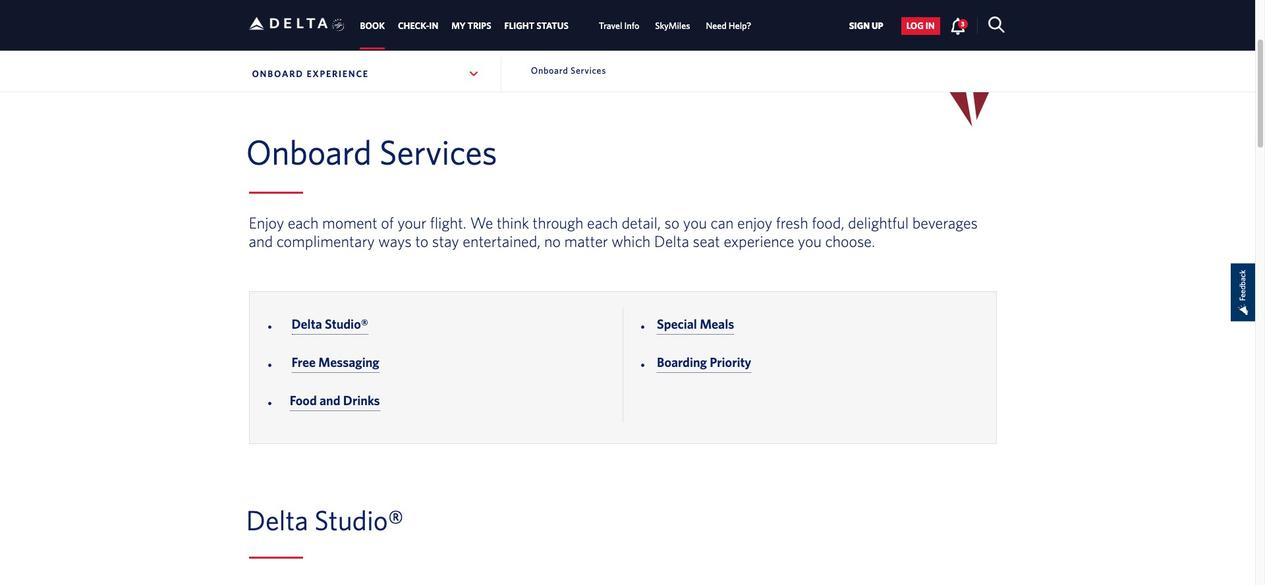 Task type: vqa. For each thing, say whether or not it's contained in the screenshot.
the spend
no



Task type: locate. For each thing, give the bounding box(es) containing it.
choose.
[[825, 232, 875, 251]]

onboard experience button
[[249, 57, 483, 90]]

0 vertical spatial delta
[[654, 232, 689, 251]]

through
[[533, 214, 584, 232]]

1 vertical spatial delta
[[292, 317, 322, 332]]

each left detail,
[[587, 214, 618, 232]]

skyteam image
[[332, 4, 345, 46]]

beverages
[[912, 214, 978, 232]]

each
[[288, 214, 319, 232], [587, 214, 618, 232]]

log in
[[907, 21, 935, 31]]

stay
[[432, 232, 459, 251]]

1 horizontal spatial services
[[571, 65, 606, 76]]

studio®
[[325, 317, 368, 332], [314, 504, 404, 536]]

sign up
[[849, 21, 883, 31]]

and left complimentary in the left of the page
[[249, 232, 273, 251]]

tab list
[[354, 0, 759, 50]]

experience
[[724, 232, 794, 251]]

and inside enjoy each moment of your flight. we think through each detail, so you can enjoy fresh food, delightful beverages and complimentary ways to stay entertained, no matter which delta seat experience you choose.
[[249, 232, 273, 251]]

1 horizontal spatial onboard services
[[531, 65, 606, 76]]

log in button
[[901, 17, 940, 35]]

ways
[[378, 232, 412, 251]]

trips
[[468, 21, 491, 31]]

help?
[[729, 21, 751, 31]]

in
[[429, 21, 438, 31]]

and
[[249, 232, 273, 251], [320, 393, 340, 408]]

0 vertical spatial services
[[571, 65, 606, 76]]

my
[[452, 21, 466, 31]]

food and drinks
[[290, 393, 380, 408]]

1 horizontal spatial you
[[798, 232, 822, 251]]

each right enjoy
[[288, 214, 319, 232]]

1 vertical spatial studio®
[[314, 504, 404, 536]]

tab list containing book
[[354, 0, 759, 50]]

0 vertical spatial and
[[249, 232, 273, 251]]

meals
[[700, 317, 734, 332]]

delta
[[654, 232, 689, 251], [292, 317, 322, 332], [246, 504, 308, 536]]

1 vertical spatial onboard services
[[246, 132, 497, 171]]

services
[[571, 65, 606, 76], [379, 132, 497, 171]]

1 horizontal spatial each
[[587, 214, 618, 232]]

0 horizontal spatial each
[[288, 214, 319, 232]]

fresh
[[776, 214, 808, 232]]

1 vertical spatial and
[[320, 393, 340, 408]]

1 each from the left
[[288, 214, 319, 232]]

detail,
[[622, 214, 661, 232]]

2 vertical spatial delta
[[246, 504, 308, 536]]

free messaging link
[[292, 355, 379, 373]]

messaging
[[318, 355, 379, 370]]

my trips
[[452, 21, 491, 31]]

delta studio® link
[[292, 317, 368, 335]]

you
[[683, 214, 707, 232], [798, 232, 822, 251]]

you right so at the top right
[[683, 214, 707, 232]]

0 horizontal spatial onboard services
[[246, 132, 497, 171]]

flight status link
[[504, 14, 569, 38]]

delightful
[[848, 214, 909, 232]]

0 horizontal spatial and
[[249, 232, 273, 251]]

seat
[[693, 232, 720, 251]]

up
[[872, 21, 883, 31]]

0 horizontal spatial you
[[683, 214, 707, 232]]

need
[[706, 21, 727, 31]]

book link
[[360, 14, 385, 38]]

and right food
[[320, 393, 340, 408]]

onboard services
[[531, 65, 606, 76], [246, 132, 497, 171]]

0 horizontal spatial services
[[379, 132, 497, 171]]

and inside food and drinks link
[[320, 393, 340, 408]]

my trips link
[[452, 14, 491, 38]]

of
[[381, 214, 394, 232]]

so
[[664, 214, 680, 232]]

enjoy
[[737, 214, 772, 232]]

sign
[[849, 21, 870, 31]]

onboard inside main content
[[246, 132, 372, 171]]

travel info link
[[599, 14, 639, 38]]

onboard services main content
[[0, 131, 1255, 585]]

flight status
[[504, 21, 569, 31]]

1 vertical spatial services
[[379, 132, 497, 171]]

moment
[[322, 214, 377, 232]]

onboard
[[531, 65, 568, 76], [252, 69, 304, 79], [246, 132, 372, 171]]

travel info
[[599, 21, 639, 31]]

1 horizontal spatial and
[[320, 393, 340, 408]]

you left choose.
[[798, 232, 822, 251]]

can
[[711, 214, 734, 232]]

delta studio®
[[292, 317, 368, 332], [246, 504, 410, 536]]

services inside main content
[[379, 132, 497, 171]]



Task type: describe. For each thing, give the bounding box(es) containing it.
matter
[[564, 232, 608, 251]]

status
[[537, 21, 569, 31]]

1 vertical spatial delta studio®
[[246, 504, 410, 536]]

priority
[[710, 355, 751, 370]]

your
[[397, 214, 426, 232]]

free messaging
[[292, 355, 379, 370]]

check-
[[398, 21, 429, 31]]

food and drinks link
[[290, 393, 380, 411]]

complimentary
[[277, 232, 375, 251]]

travel
[[599, 21, 622, 31]]

check-in
[[398, 21, 438, 31]]

check-in link
[[398, 14, 438, 38]]

to
[[415, 232, 429, 251]]

0 vertical spatial delta studio®
[[292, 317, 368, 332]]

which
[[612, 232, 651, 251]]

experience
[[307, 69, 369, 79]]

onboard experience
[[252, 69, 369, 79]]

free
[[292, 355, 316, 370]]

special meals
[[657, 317, 734, 332]]

drinks
[[343, 393, 380, 408]]

need help?
[[706, 21, 751, 31]]

onboard inside dropdown button
[[252, 69, 304, 79]]

think
[[497, 214, 529, 232]]

2 each from the left
[[587, 214, 618, 232]]

boarding
[[657, 355, 707, 370]]

delta inside delta studio® link
[[292, 317, 322, 332]]

log
[[907, 21, 924, 31]]

enjoy each moment of your flight. we think through each detail, so you can enjoy fresh food, delightful beverages and complimentary ways to stay entertained, no matter which delta seat experience you choose.
[[249, 214, 978, 251]]

need help? link
[[706, 14, 751, 38]]

delta air lines image
[[249, 3, 328, 44]]

flight.
[[430, 214, 466, 232]]

we
[[470, 214, 493, 232]]

0 vertical spatial onboard services
[[531, 65, 606, 76]]

0 vertical spatial studio®
[[325, 317, 368, 332]]

skymiles
[[655, 21, 690, 31]]

boarding priority link
[[657, 355, 751, 373]]

3 link
[[950, 17, 968, 34]]

no
[[544, 232, 561, 251]]

flight
[[504, 21, 535, 31]]

in
[[926, 21, 935, 31]]

skymiles link
[[655, 14, 690, 38]]

special meals link
[[657, 317, 734, 335]]

onboard services inside main content
[[246, 132, 497, 171]]

book
[[360, 21, 385, 31]]

sign up link
[[844, 17, 889, 35]]

boarding priority
[[657, 355, 751, 370]]

food,
[[812, 214, 844, 232]]

info
[[624, 21, 639, 31]]

enjoy
[[249, 214, 284, 232]]

delta inside enjoy each moment of your flight. we think through each detail, so you can enjoy fresh food, delightful beverages and complimentary ways to stay entertained, no matter which delta seat experience you choose.
[[654, 232, 689, 251]]

3
[[961, 20, 965, 28]]

special
[[657, 317, 697, 332]]

entertained,
[[463, 232, 541, 251]]

food
[[290, 393, 317, 408]]



